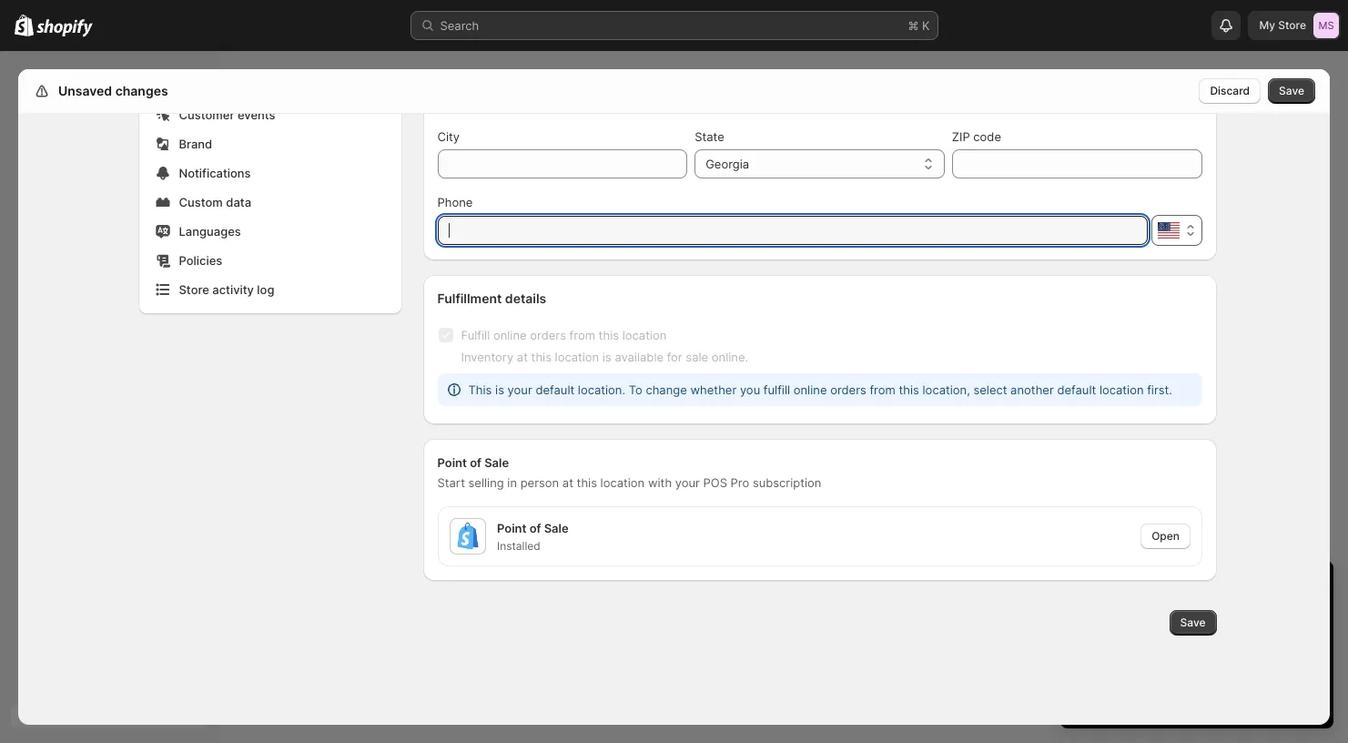 Task type: vqa. For each thing, say whether or not it's contained in the screenshot.
text box
no



Task type: locate. For each thing, give the bounding box(es) containing it.
0 vertical spatial save
[[1280, 84, 1305, 97]]

united states (+1) image
[[1158, 222, 1180, 239]]

1 vertical spatial is
[[496, 383, 505, 397]]

point up installed
[[497, 521, 526, 536]]

is
[[603, 350, 612, 364], [496, 383, 505, 397]]

events
[[238, 107, 276, 122]]

in right selling
[[508, 475, 517, 490]]

pro
[[731, 475, 750, 490]]

location
[[623, 328, 667, 342], [555, 350, 599, 364], [1100, 383, 1144, 397], [601, 475, 645, 490]]

languages
[[179, 224, 241, 239]]

shopify image
[[15, 14, 34, 36], [37, 19, 93, 37]]

is right this on the bottom of page
[[496, 383, 505, 397]]

online right fulfill
[[794, 383, 827, 397]]

is left available
[[603, 350, 612, 364]]

1 horizontal spatial online
[[794, 383, 827, 397]]

1 horizontal spatial default
[[1058, 383, 1097, 397]]

trial right your
[[1108, 610, 1129, 625]]

at right person
[[563, 475, 574, 490]]

1 horizontal spatial save button
[[1269, 78, 1316, 104]]

1 vertical spatial orders
[[831, 383, 867, 397]]

of inside point of sale installed
[[529, 521, 541, 536]]

0 vertical spatial from
[[570, 328, 596, 342]]

0 horizontal spatial at
[[517, 350, 528, 364]]

to
[[1155, 639, 1166, 654]]

save button up extend
[[1170, 610, 1217, 636]]

state
[[695, 129, 725, 144]]

in right left
[[1163, 577, 1178, 599]]

$1/month
[[1122, 658, 1175, 672]]

open link
[[1141, 524, 1191, 549]]

1 horizontal spatial point
[[497, 521, 526, 536]]

plan
[[1128, 639, 1151, 654]]

1 horizontal spatial orders
[[831, 383, 867, 397]]

save button right discard button at the right top of page
[[1269, 78, 1316, 104]]

1 vertical spatial from
[[870, 383, 896, 397]]

to
[[629, 383, 643, 397]]

1 vertical spatial store
[[179, 282, 209, 297]]

for down select
[[1079, 658, 1095, 672]]

default right another
[[1058, 383, 1097, 397]]

1 vertical spatial of
[[529, 521, 541, 536]]

this
[[599, 328, 619, 342], [531, 350, 552, 364], [899, 383, 920, 397], [577, 475, 597, 490]]

your right this on the bottom of page
[[508, 383, 533, 397]]

sale inside point of sale installed
[[544, 521, 568, 536]]

0 vertical spatial is
[[603, 350, 612, 364]]

Phone text field
[[438, 216, 1148, 245]]

2 vertical spatial trial
[[1285, 639, 1306, 654]]

is inside status
[[496, 383, 505, 397]]

trial
[[1226, 577, 1258, 599], [1108, 610, 1129, 625], [1285, 639, 1306, 654]]

orders down details
[[530, 328, 566, 342]]

subscription
[[753, 475, 822, 490]]

0 horizontal spatial for
[[667, 350, 683, 364]]

save
[[1280, 84, 1305, 97], [1181, 616, 1206, 629]]

of for installed
[[529, 521, 541, 536]]

default
[[536, 383, 575, 397], [1058, 383, 1097, 397]]

location down fulfill online orders from this location
[[555, 350, 599, 364]]

1 vertical spatial at
[[563, 475, 574, 490]]

for left sale
[[667, 350, 683, 364]]

1 vertical spatial online
[[794, 383, 827, 397]]

0 horizontal spatial of
[[470, 455, 482, 470]]

1 vertical spatial trial
[[1108, 610, 1129, 625]]

point
[[438, 455, 467, 470], [497, 521, 526, 536]]

location,
[[923, 383, 971, 397]]

0 horizontal spatial is
[[496, 383, 505, 397]]

0 vertical spatial point
[[438, 455, 467, 470]]

online up inventory
[[494, 328, 527, 342]]

0 horizontal spatial in
[[508, 475, 517, 490]]

sale down person
[[544, 521, 568, 536]]

from up inventory at this location is available for sale online.
[[570, 328, 596, 342]]

0 horizontal spatial store
[[179, 282, 209, 297]]

1 horizontal spatial of
[[529, 521, 541, 536]]

0 horizontal spatial from
[[570, 328, 596, 342]]

your right the with
[[676, 475, 700, 490]]

your inside point of sale start selling in person at this location with your pos pro subscription
[[676, 475, 700, 490]]

point for point of sale start selling in person at this location with your pos pro subscription
[[438, 455, 467, 470]]

point of sale installed
[[497, 521, 568, 553]]

custom data
[[179, 195, 251, 209]]

point for point of sale installed
[[497, 521, 526, 536]]

inventory at this location is available for sale online.
[[461, 350, 749, 364]]

for
[[667, 350, 683, 364], [1079, 658, 1095, 672], [1178, 658, 1193, 672]]

select a plan to extend your shopify trial for just $1/month for your first 3 months.
[[1079, 639, 1306, 672]]

policies link
[[150, 248, 390, 273]]

details
[[505, 291, 547, 306]]

person
[[521, 475, 559, 490]]

phone
[[438, 195, 473, 209]]

1 vertical spatial in
[[1163, 577, 1178, 599]]

trial up the 28 at the right of page
[[1226, 577, 1258, 599]]

store
[[1279, 18, 1307, 32], [179, 282, 209, 297]]

left
[[1129, 577, 1157, 599]]

discard
[[1211, 84, 1251, 97]]

your inside dropdown button
[[1183, 577, 1221, 599]]

brand link
[[150, 131, 390, 157]]

orders right fulfill
[[831, 383, 867, 397]]

in
[[508, 475, 517, 490], [1163, 577, 1178, 599]]

custom data link
[[150, 189, 390, 215]]

point up "start"
[[438, 455, 467, 470]]

store right my
[[1279, 18, 1307, 32]]

from left "location," on the right of the page
[[870, 383, 896, 397]]

point inside point of sale installed
[[497, 521, 526, 536]]

2 horizontal spatial trial
[[1285, 639, 1306, 654]]

of inside point of sale start selling in person at this location with your pos pro subscription
[[470, 455, 482, 470]]

location left first.
[[1100, 383, 1144, 397]]

0 vertical spatial save button
[[1269, 78, 1316, 104]]

trial up months.
[[1285, 639, 1306, 654]]

0 vertical spatial orders
[[530, 328, 566, 342]]

location.
[[578, 383, 626, 397]]

store activity log link
[[150, 277, 390, 302]]

save right discard
[[1280, 84, 1305, 97]]

default left location. on the bottom of the page
[[536, 383, 575, 397]]

this left "location," on the right of the page
[[899, 383, 920, 397]]

1 vertical spatial sale
[[544, 521, 568, 536]]

location left the with
[[601, 475, 645, 490]]

0 horizontal spatial default
[[536, 383, 575, 397]]

city
[[438, 129, 460, 144]]

1 vertical spatial point
[[497, 521, 526, 536]]

0 horizontal spatial trial
[[1108, 610, 1129, 625]]

of up selling
[[470, 455, 482, 470]]

of
[[470, 455, 482, 470], [529, 521, 541, 536]]

store down 'policies'
[[179, 282, 209, 297]]

for down extend
[[1178, 658, 1193, 672]]

0 horizontal spatial online
[[494, 328, 527, 342]]

0 horizontal spatial save button
[[1170, 610, 1217, 636]]

trial inside dropdown button
[[1226, 577, 1258, 599]]

this up inventory at this location is available for sale online.
[[599, 328, 619, 342]]

your
[[508, 383, 533, 397], [676, 475, 700, 490], [1183, 577, 1221, 599], [1211, 639, 1236, 654], [1197, 658, 1221, 672]]

orders
[[530, 328, 566, 342], [831, 383, 867, 397]]

this inside status
[[899, 383, 920, 397]]

online
[[494, 328, 527, 342], [794, 383, 827, 397]]

2 default from the left
[[1058, 383, 1097, 397]]

0 vertical spatial store
[[1279, 18, 1307, 32]]

1 horizontal spatial sale
[[544, 521, 568, 536]]

for inside the settings dialog
[[667, 350, 683, 364]]

orders inside this is your default location. to change whether you fulfill online orders from this location, select another default location first. status
[[831, 383, 867, 397]]

1 horizontal spatial trial
[[1226, 577, 1258, 599]]

of up installed
[[529, 521, 541, 536]]

first.
[[1148, 383, 1173, 397]]

at right inventory
[[517, 350, 528, 364]]

your trial ends on october 28
[[1079, 610, 1246, 625]]

point inside point of sale start selling in person at this location with your pos pro subscription
[[438, 455, 467, 470]]

sale inside point of sale start selling in person at this location with your pos pro subscription
[[485, 455, 509, 470]]

this right person
[[577, 475, 597, 490]]

on
[[1163, 610, 1177, 625]]

selling
[[469, 475, 504, 490]]

1 horizontal spatial in
[[1163, 577, 1178, 599]]

dialog
[[1338, 69, 1349, 725]]

1 horizontal spatial shopify image
[[37, 19, 93, 37]]

save right "on"
[[1181, 616, 1206, 629]]

1 horizontal spatial is
[[603, 350, 612, 364]]

0 horizontal spatial point
[[438, 455, 467, 470]]

inventory
[[461, 350, 514, 364]]

your up october
[[1183, 577, 1221, 599]]

1 horizontal spatial save
[[1280, 84, 1305, 97]]

0 vertical spatial sale
[[485, 455, 509, 470]]

another
[[1011, 383, 1054, 397]]

⌘ k
[[908, 18, 930, 33]]

0 horizontal spatial save
[[1181, 616, 1206, 629]]

shopify
[[1239, 639, 1282, 654]]

location inside point of sale start selling in person at this location with your pos pro subscription
[[601, 475, 645, 490]]

georgia
[[706, 157, 750, 171]]

0 horizontal spatial sale
[[485, 455, 509, 470]]

trial inside select a plan to extend your shopify trial for just $1/month for your first 3 months.
[[1285, 639, 1306, 654]]

in inside dropdown button
[[1163, 577, 1178, 599]]

installed
[[497, 539, 540, 553]]

select
[[974, 383, 1008, 397]]

0 vertical spatial of
[[470, 455, 482, 470]]

1 vertical spatial save button
[[1170, 610, 1217, 636]]

0 vertical spatial at
[[517, 350, 528, 364]]

0 vertical spatial trial
[[1226, 577, 1258, 599]]

1 horizontal spatial from
[[870, 383, 896, 397]]

1 horizontal spatial at
[[563, 475, 574, 490]]

sale up selling
[[485, 455, 509, 470]]

3
[[1250, 658, 1258, 672]]

customer events
[[179, 107, 276, 122]]

ZIP code text field
[[952, 149, 1203, 179]]

0 vertical spatial in
[[508, 475, 517, 490]]

ends
[[1132, 610, 1160, 625]]



Task type: describe. For each thing, give the bounding box(es) containing it.
fulfill
[[764, 383, 791, 397]]

⌘
[[908, 18, 919, 33]]

discard button
[[1200, 78, 1261, 104]]

just
[[1098, 658, 1118, 672]]

0 horizontal spatial orders
[[530, 328, 566, 342]]

1 day left in your trial element
[[1061, 608, 1334, 729]]

custom
[[179, 195, 223, 209]]

whether
[[691, 383, 737, 397]]

this is your default location. to change whether you fulfill online orders from this location, select another default location first.
[[469, 383, 1173, 397]]

28
[[1230, 610, 1246, 625]]

this is your default location. to change whether you fulfill online orders from this location, select another default location first. status
[[438, 373, 1203, 406]]

unsaved
[[58, 83, 112, 98]]

this
[[469, 383, 492, 397]]

activity
[[212, 282, 254, 297]]

at inside point of sale start selling in person at this location with your pos pro subscription
[[563, 475, 574, 490]]

extend
[[1169, 639, 1208, 654]]

data
[[226, 195, 251, 209]]

0 horizontal spatial shopify image
[[15, 14, 34, 36]]

1 default from the left
[[536, 383, 575, 397]]

online.
[[712, 350, 749, 364]]

City text field
[[438, 149, 688, 179]]

select
[[1079, 639, 1114, 654]]

changes
[[115, 83, 168, 98]]

of for start
[[470, 455, 482, 470]]

search
[[440, 18, 479, 33]]

settings
[[55, 83, 106, 98]]

2 horizontal spatial for
[[1178, 658, 1193, 672]]

1 horizontal spatial for
[[1079, 658, 1095, 672]]

change
[[646, 383, 687, 397]]

open
[[1152, 529, 1180, 543]]

sale for start
[[485, 455, 509, 470]]

customer events link
[[150, 102, 390, 128]]

k
[[923, 18, 930, 33]]

notifications link
[[150, 160, 390, 186]]

day
[[1093, 577, 1124, 599]]

code
[[974, 129, 1002, 144]]

from inside status
[[870, 383, 896, 397]]

online inside status
[[794, 383, 827, 397]]

october
[[1180, 610, 1228, 625]]

you
[[740, 383, 761, 397]]

1 day left in your trial
[[1079, 577, 1258, 599]]

brand
[[179, 137, 212, 151]]

available
[[615, 350, 664, 364]]

languages link
[[150, 219, 390, 244]]

location inside status
[[1100, 383, 1144, 397]]

my
[[1260, 18, 1276, 32]]

your inside status
[[508, 383, 533, 397]]

your up first
[[1211, 639, 1236, 654]]

notifications
[[179, 166, 251, 180]]

this down fulfill online orders from this location
[[531, 350, 552, 364]]

your
[[1079, 610, 1105, 625]]

location up available
[[623, 328, 667, 342]]

fulfill online orders from this location
[[461, 328, 667, 342]]

months.
[[1261, 658, 1306, 672]]

policies
[[179, 253, 222, 268]]

sale
[[686, 350, 709, 364]]

1 horizontal spatial store
[[1279, 18, 1307, 32]]

zip
[[952, 129, 971, 144]]

unsaved changes
[[58, 83, 168, 98]]

sale for installed
[[544, 521, 568, 536]]

zip code
[[952, 129, 1002, 144]]

1 day left in your trial button
[[1061, 561, 1334, 599]]

fulfill
[[461, 328, 490, 342]]

my store image
[[1314, 13, 1340, 38]]

customer
[[179, 107, 234, 122]]

fulfillment
[[438, 291, 502, 306]]

store inside the settings dialog
[[179, 282, 209, 297]]

start
[[438, 475, 465, 490]]

this inside point of sale start selling in person at this location with your pos pro subscription
[[577, 475, 597, 490]]

store activity log
[[179, 282, 275, 297]]

a
[[1118, 639, 1124, 654]]

my store
[[1260, 18, 1307, 32]]

pos
[[704, 475, 728, 490]]

your left first
[[1197, 658, 1221, 672]]

with
[[648, 475, 672, 490]]

fulfillment details
[[438, 291, 547, 306]]

first
[[1225, 658, 1247, 672]]

1
[[1079, 577, 1088, 599]]

in inside point of sale start selling in person at this location with your pos pro subscription
[[508, 475, 517, 490]]

1 vertical spatial save
[[1181, 616, 1206, 629]]

settings dialog
[[18, 0, 1331, 741]]

log
[[257, 282, 275, 297]]

point of sale link
[[497, 519, 572, 537]]

point of sale start selling in person at this location with your pos pro subscription
[[438, 455, 822, 490]]

0 vertical spatial online
[[494, 328, 527, 342]]



